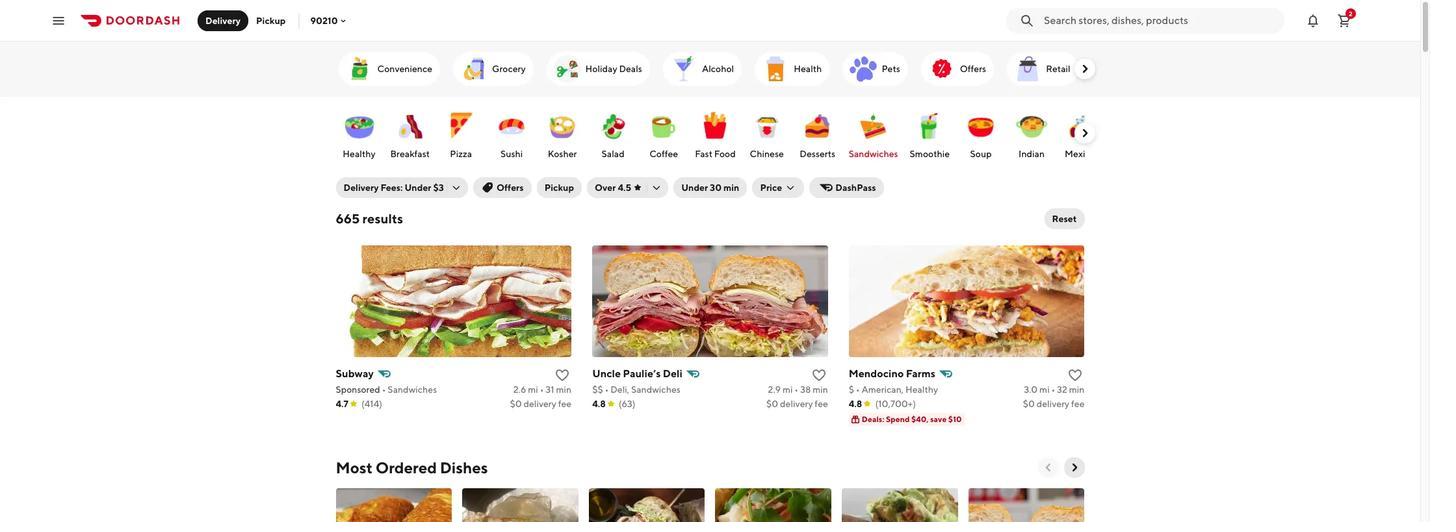 Task type: describe. For each thing, give the bounding box(es) containing it.
soup
[[971, 149, 992, 159]]

deals
[[619, 64, 643, 74]]

$ • american, healthy
[[849, 385, 939, 395]]

4.8 for uncle paulie's deli
[[593, 399, 606, 410]]

2
[[1350, 9, 1353, 17]]

mendocino
[[849, 368, 904, 380]]

delivery for mendocino
[[1037, 399, 1070, 410]]

mi for mendocino
[[1040, 385, 1050, 395]]

holiday deals link
[[547, 52, 650, 86]]

subway
[[336, 368, 374, 380]]

min for subway
[[556, 385, 572, 395]]

results
[[363, 211, 403, 226]]

over 4.5 button
[[587, 178, 669, 198]]

1 $​0 from the left
[[510, 399, 522, 410]]

retail
[[1047, 64, 1071, 74]]

1 horizontal spatial sandwiches
[[631, 385, 681, 395]]

retail image
[[1013, 53, 1044, 85]]

paulie's
[[623, 368, 661, 380]]

delivery for uncle
[[780, 399, 813, 410]]

665 results
[[336, 211, 403, 226]]

$​0 delivery fee for uncle
[[767, 399, 828, 410]]

deals:
[[862, 415, 885, 425]]

5 • from the left
[[856, 385, 860, 395]]

fees:
[[381, 183, 403, 193]]

deli,
[[611, 385, 630, 395]]

previous button of carousel image
[[1042, 462, 1055, 475]]

food
[[715, 149, 736, 159]]

chinese
[[750, 149, 784, 159]]

2.6
[[514, 385, 526, 395]]

under 30 min
[[682, 183, 740, 193]]

pets
[[882, 64, 901, 74]]

$​0 for uncle
[[767, 399, 779, 410]]

alcohol image
[[669, 53, 700, 85]]

$
[[849, 385, 855, 395]]

sushi
[[501, 149, 523, 159]]

price button
[[753, 178, 805, 198]]

click to add this store to your saved list image for mendocino
[[1068, 368, 1084, 384]]

delivery for delivery
[[206, 15, 241, 26]]

holiday deals
[[586, 64, 643, 74]]

sponsored • sandwiches
[[336, 385, 437, 395]]

1 $​0 delivery fee from the left
[[510, 399, 572, 410]]

$3
[[433, 183, 444, 193]]

fast
[[695, 149, 713, 159]]

4.5
[[618, 183, 632, 193]]

Store search: begin typing to search for stores available on DoorDash text field
[[1045, 13, 1277, 28]]

30
[[710, 183, 722, 193]]

delivery fees: under $3
[[344, 183, 444, 193]]

$40,
[[912, 415, 929, 425]]

(63)
[[619, 399, 636, 410]]

convenience link
[[339, 52, 440, 86]]

health image
[[760, 53, 792, 85]]

4 • from the left
[[795, 385, 799, 395]]

health
[[794, 64, 822, 74]]

over 4.5
[[595, 183, 632, 193]]

over
[[595, 183, 616, 193]]

2.9 mi • 38 min
[[768, 385, 828, 395]]

grocery image
[[459, 53, 490, 85]]

(414)
[[362, 399, 382, 410]]

fee for uncle
[[815, 399, 828, 410]]

under 30 min button
[[674, 178, 748, 198]]

delivery for delivery fees: under $3
[[344, 183, 379, 193]]

salad
[[602, 149, 625, 159]]

most ordered dishes
[[336, 459, 488, 477]]

665
[[336, 211, 360, 226]]

1 vertical spatial next button of carousel image
[[1068, 462, 1081, 475]]

31
[[546, 385, 555, 395]]

0 horizontal spatial sandwiches
[[388, 385, 437, 395]]

offers image
[[927, 53, 958, 85]]

1 horizontal spatial healthy
[[906, 385, 939, 395]]

save
[[931, 415, 947, 425]]

uncle paulie's deli
[[593, 368, 683, 380]]

mexican
[[1065, 149, 1101, 159]]

sponsored
[[336, 385, 380, 395]]

ordered
[[376, 459, 437, 477]]

convenience image
[[344, 53, 375, 85]]

delivery button
[[198, 10, 248, 31]]

spend
[[886, 415, 910, 425]]

1 delivery from the left
[[524, 399, 557, 410]]

3.0
[[1024, 385, 1038, 395]]



Task type: vqa. For each thing, say whether or not it's contained in the screenshot.
third $​0
yes



Task type: locate. For each thing, give the bounding box(es) containing it.
under inside button
[[682, 183, 708, 193]]

1 horizontal spatial mi
[[783, 385, 793, 395]]

mi right 2.9
[[783, 385, 793, 395]]

retail link
[[1008, 52, 1079, 86]]

health link
[[755, 52, 830, 86]]

under left $3
[[405, 183, 432, 193]]

• right $ in the bottom of the page
[[856, 385, 860, 395]]

0 vertical spatial offers
[[960, 64, 987, 74]]

• left 32 at the bottom of page
[[1052, 385, 1056, 395]]

price
[[761, 183, 783, 193]]

min right 32 at the bottom of page
[[1070, 385, 1085, 395]]

offers link
[[921, 52, 995, 86]]

offers
[[960, 64, 987, 74], [497, 183, 524, 193]]

dashpass button
[[810, 178, 884, 198]]

healthy up delivery fees: under $3
[[343, 149, 376, 159]]

0 vertical spatial next button of carousel image
[[1079, 127, 1092, 140]]

american,
[[862, 385, 904, 395]]

holiday
[[586, 64, 618, 74]]

healthy down farms
[[906, 385, 939, 395]]

1 click to add this store to your saved list image from the left
[[555, 368, 570, 384]]

coffee
[[650, 149, 678, 159]]

1 vertical spatial pickup
[[545, 183, 574, 193]]

alcohol
[[702, 64, 734, 74]]

click to add this store to your saved list image for uncle
[[812, 368, 827, 384]]

uncle
[[593, 368, 621, 380]]

$​0 delivery fee for mendocino
[[1023, 399, 1085, 410]]

1 under from the left
[[405, 183, 432, 193]]

2 under from the left
[[682, 183, 708, 193]]

2 horizontal spatial sandwiches
[[849, 149, 899, 159]]

$​0 delivery fee down 3.0 mi • 32 min
[[1023, 399, 1085, 410]]

pets image
[[848, 53, 880, 85]]

min inside button
[[724, 183, 740, 193]]

3 fee from the left
[[1072, 399, 1085, 410]]

$​0 delivery fee down 2.6 mi • 31 min
[[510, 399, 572, 410]]

next button of carousel image
[[1079, 62, 1092, 75]]

holiday deals image
[[552, 53, 583, 85]]

kosher
[[548, 149, 577, 159]]

click to add this store to your saved list image up 2.9 mi • 38 min
[[812, 368, 827, 384]]

0 horizontal spatial $​0
[[510, 399, 522, 410]]

• left 31
[[540, 385, 544, 395]]

sandwiches up dashpass
[[849, 149, 899, 159]]

under left 30
[[682, 183, 708, 193]]

1 horizontal spatial under
[[682, 183, 708, 193]]

1 horizontal spatial fee
[[815, 399, 828, 410]]

2 delivery from the left
[[780, 399, 813, 410]]

deals: spend $40, save $10
[[862, 415, 962, 425]]

next button of carousel image up the mexican
[[1079, 127, 1092, 140]]

open menu image
[[51, 13, 66, 28]]

deli
[[663, 368, 683, 380]]

delivery down 2.6 mi • 31 min
[[524, 399, 557, 410]]

pets link
[[843, 52, 908, 86]]

3 click to add this store to your saved list image from the left
[[1068, 368, 1084, 384]]

2 • from the left
[[540, 385, 544, 395]]

90210
[[311, 15, 338, 26]]

• right $$ on the bottom left of the page
[[605, 385, 609, 395]]

2 horizontal spatial fee
[[1072, 399, 1085, 410]]

38
[[801, 385, 811, 395]]

$​0 down 3.0
[[1023, 399, 1035, 410]]

3 • from the left
[[605, 385, 609, 395]]

1 horizontal spatial 4.8
[[849, 399, 863, 410]]

fee down 3.0 mi • 32 min
[[1072, 399, 1085, 410]]

fee
[[558, 399, 572, 410], [815, 399, 828, 410], [1072, 399, 1085, 410]]

1 • from the left
[[382, 385, 386, 395]]

notification bell image
[[1306, 13, 1322, 28]]

32
[[1058, 385, 1068, 395]]

3.0 mi • 32 min
[[1024, 385, 1085, 395]]

90210 button
[[311, 15, 348, 26]]

fee down 2.9 mi • 38 min
[[815, 399, 828, 410]]

reset button
[[1045, 209, 1085, 230]]

mi right 3.0
[[1040, 385, 1050, 395]]

0 vertical spatial healthy
[[343, 149, 376, 159]]

1 4.8 from the left
[[593, 399, 606, 410]]

min
[[724, 183, 740, 193], [556, 385, 572, 395], [813, 385, 828, 395], [1070, 385, 1085, 395]]

grocery
[[492, 64, 526, 74]]

0 horizontal spatial fee
[[558, 399, 572, 410]]

0 horizontal spatial pickup button
[[248, 10, 294, 31]]

2 button
[[1332, 7, 1358, 33]]

4.7
[[336, 399, 349, 410]]

2 fee from the left
[[815, 399, 828, 410]]

1 mi from the left
[[528, 385, 538, 395]]

0 horizontal spatial click to add this store to your saved list image
[[555, 368, 570, 384]]

4.8
[[593, 399, 606, 410], [849, 399, 863, 410]]

1 fee from the left
[[558, 399, 572, 410]]

desserts
[[800, 149, 836, 159]]

0 horizontal spatial mi
[[528, 385, 538, 395]]

min right '38'
[[813, 385, 828, 395]]

1 vertical spatial pickup button
[[537, 178, 582, 198]]

4.8 down $$ on the bottom left of the page
[[593, 399, 606, 410]]

2 $​0 delivery fee from the left
[[767, 399, 828, 410]]

pizza
[[450, 149, 472, 159]]

2.9
[[768, 385, 781, 395]]

3 $​0 from the left
[[1023, 399, 1035, 410]]

1 vertical spatial offers
[[497, 183, 524, 193]]

$​0 delivery fee down 2.9 mi • 38 min
[[767, 399, 828, 410]]

1 horizontal spatial delivery
[[780, 399, 813, 410]]

$$
[[593, 385, 603, 395]]

0 horizontal spatial under
[[405, 183, 432, 193]]

3 delivery from the left
[[1037, 399, 1070, 410]]

delivery inside button
[[206, 15, 241, 26]]

fee down 2.6 mi • 31 min
[[558, 399, 572, 410]]

next button of carousel image right previous button of carousel image
[[1068, 462, 1081, 475]]

indian
[[1019, 149, 1045, 159]]

offers down the sushi
[[497, 183, 524, 193]]

alcohol link
[[663, 52, 742, 86]]

$10
[[949, 415, 962, 425]]

farms
[[906, 368, 936, 380]]

0 vertical spatial pickup
[[256, 15, 286, 26]]

most
[[336, 459, 373, 477]]

2 horizontal spatial $​0
[[1023, 399, 1035, 410]]

mi right 2.6
[[528, 385, 538, 395]]

1 horizontal spatial delivery
[[344, 183, 379, 193]]

delivery down 2.9 mi • 38 min
[[780, 399, 813, 410]]

1 horizontal spatial $​0 delivery fee
[[767, 399, 828, 410]]

1 horizontal spatial click to add this store to your saved list image
[[812, 368, 827, 384]]

offers right offers image
[[960, 64, 987, 74]]

•
[[382, 385, 386, 395], [540, 385, 544, 395], [605, 385, 609, 395], [795, 385, 799, 395], [856, 385, 860, 395], [1052, 385, 1056, 395]]

0 horizontal spatial pickup
[[256, 15, 286, 26]]

pickup button left '90210'
[[248, 10, 294, 31]]

convenience
[[378, 64, 433, 74]]

under
[[405, 183, 432, 193], [682, 183, 708, 193]]

next button of carousel image
[[1079, 127, 1092, 140], [1068, 462, 1081, 475]]

1 vertical spatial delivery
[[344, 183, 379, 193]]

0 horizontal spatial healthy
[[343, 149, 376, 159]]

fast food
[[695, 149, 736, 159]]

$$ • deli, sandwiches
[[593, 385, 681, 395]]

0 horizontal spatial offers
[[497, 183, 524, 193]]

pickup down kosher
[[545, 183, 574, 193]]

2 horizontal spatial mi
[[1040, 385, 1050, 395]]

(10,700+)
[[876, 399, 916, 410]]

delivery down 3.0 mi • 32 min
[[1037, 399, 1070, 410]]

$​0 down 2.9
[[767, 399, 779, 410]]

1 horizontal spatial pickup button
[[537, 178, 582, 198]]

pickup right the delivery button
[[256, 15, 286, 26]]

grocery link
[[453, 52, 534, 86]]

2.6 mi • 31 min
[[514, 385, 572, 395]]

min right 31
[[556, 385, 572, 395]]

healthy
[[343, 149, 376, 159], [906, 385, 939, 395]]

2 4.8 from the left
[[849, 399, 863, 410]]

0 horizontal spatial $​0 delivery fee
[[510, 399, 572, 410]]

dashpass
[[836, 183, 876, 193]]

3 mi from the left
[[1040, 385, 1050, 395]]

sandwiches down paulie's
[[631, 385, 681, 395]]

0 horizontal spatial 4.8
[[593, 399, 606, 410]]

mi
[[528, 385, 538, 395], [783, 385, 793, 395], [1040, 385, 1050, 395]]

2 click to add this store to your saved list image from the left
[[812, 368, 827, 384]]

pickup
[[256, 15, 286, 26], [545, 183, 574, 193]]

$​0
[[510, 399, 522, 410], [767, 399, 779, 410], [1023, 399, 1035, 410]]

1 horizontal spatial $​0
[[767, 399, 779, 410]]

4.8 for mendocino farms
[[849, 399, 863, 410]]

2 horizontal spatial $​0 delivery fee
[[1023, 399, 1085, 410]]

0 vertical spatial pickup button
[[248, 10, 294, 31]]

dishes
[[440, 459, 488, 477]]

1 horizontal spatial pickup
[[545, 183, 574, 193]]

delivery
[[206, 15, 241, 26], [344, 183, 379, 193]]

2 horizontal spatial delivery
[[1037, 399, 1070, 410]]

pickup button
[[248, 10, 294, 31], [537, 178, 582, 198]]

min for uncle paulie's deli
[[813, 385, 828, 395]]

• up (414)
[[382, 385, 386, 395]]

smoothie
[[910, 149, 950, 159]]

0 vertical spatial delivery
[[206, 15, 241, 26]]

2 horizontal spatial click to add this store to your saved list image
[[1068, 368, 1084, 384]]

sandwiches
[[849, 149, 899, 159], [388, 385, 437, 395], [631, 385, 681, 395]]

0 horizontal spatial delivery
[[206, 15, 241, 26]]

fee for mendocino
[[1072, 399, 1085, 410]]

offers inside button
[[497, 183, 524, 193]]

4.8 down $ in the bottom of the page
[[849, 399, 863, 410]]

min for mendocino farms
[[1070, 385, 1085, 395]]

offers button
[[473, 178, 532, 198]]

2 $​0 from the left
[[767, 399, 779, 410]]

reset
[[1053, 214, 1077, 224]]

click to add this store to your saved list image
[[555, 368, 570, 384], [812, 368, 827, 384], [1068, 368, 1084, 384]]

click to add this store to your saved list image up 3.0 mi • 32 min
[[1068, 368, 1084, 384]]

click to add this store to your saved list image up 2.6 mi • 31 min
[[555, 368, 570, 384]]

0 horizontal spatial delivery
[[524, 399, 557, 410]]

1 horizontal spatial offers
[[960, 64, 987, 74]]

breakfast
[[391, 149, 430, 159]]

$​0 delivery fee
[[510, 399, 572, 410], [767, 399, 828, 410], [1023, 399, 1085, 410]]

1 vertical spatial healthy
[[906, 385, 939, 395]]

mi for uncle
[[783, 385, 793, 395]]

3 $​0 delivery fee from the left
[[1023, 399, 1085, 410]]

sandwiches right sponsored at the bottom of page
[[388, 385, 437, 395]]

6 • from the left
[[1052, 385, 1056, 395]]

$​0 for mendocino
[[1023, 399, 1035, 410]]

• left '38'
[[795, 385, 799, 395]]

pickup button down kosher
[[537, 178, 582, 198]]

3 items, open order cart image
[[1337, 13, 1353, 28]]

mendocino farms
[[849, 368, 936, 380]]

$​0 down 2.6
[[510, 399, 522, 410]]

min right 30
[[724, 183, 740, 193]]

2 mi from the left
[[783, 385, 793, 395]]



